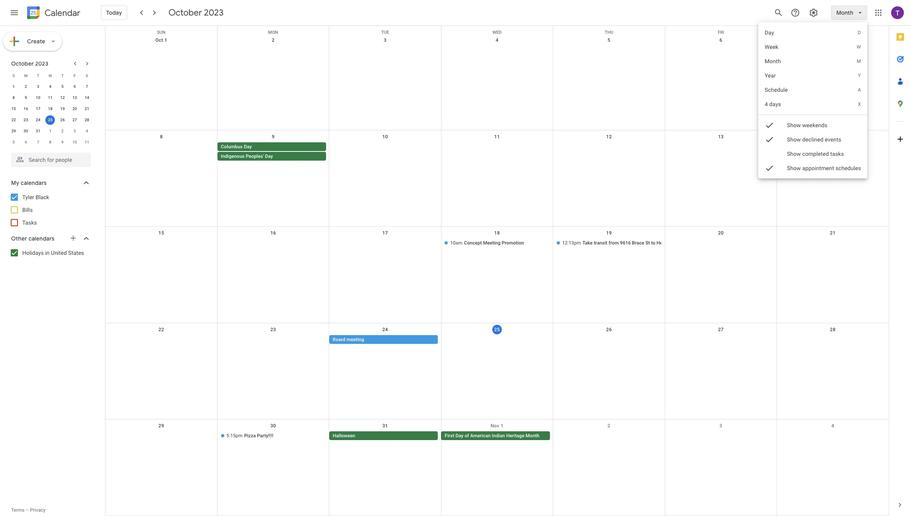 Task type: describe. For each thing, give the bounding box(es) containing it.
5:15pm pizza party!!!!
[[227, 434, 274, 439]]

of
[[465, 434, 469, 439]]

indian
[[492, 434, 505, 439]]

30 for nov 1
[[271, 424, 276, 429]]

15 inside row group
[[11, 107, 16, 111]]

show completed tasks checkbox item
[[759, 124, 868, 184]]

check for show weekends
[[765, 121, 775, 130]]

week menu item
[[759, 40, 868, 54]]

column header inside row
[[778, 26, 889, 34]]

wed
[[493, 30, 502, 35]]

check for show appointment schedules
[[765, 164, 775, 173]]

month menu item
[[759, 54, 868, 68]]

show completed tasks
[[787, 151, 844, 157]]

10 for october 2023
[[36, 96, 40, 100]]

31 for 1
[[36, 129, 40, 133]]

st
[[646, 240, 650, 246]]

transit
[[594, 240, 608, 246]]

0 horizontal spatial 2023
[[35, 60, 48, 67]]

m for s
[[24, 73, 28, 78]]

10am concept meeting promotion
[[451, 240, 524, 246]]

25 inside cell
[[48, 118, 53, 122]]

main drawer image
[[10, 8, 19, 18]]

create
[[27, 38, 45, 45]]

events
[[825, 136, 842, 143]]

15 element
[[9, 104, 18, 114]]

tasks
[[22, 220, 37, 226]]

holidays in united states
[[22, 250, 84, 256]]

15 inside "grid"
[[159, 230, 164, 236]]

1 horizontal spatial 2023
[[204, 7, 224, 18]]

28 inside "grid"
[[831, 327, 836, 333]]

0 horizontal spatial october
[[11, 60, 34, 67]]

21 inside row group
[[85, 107, 89, 111]]

today button
[[101, 3, 127, 22]]

18 inside october 2023 grid
[[48, 107, 53, 111]]

united
[[51, 250, 67, 256]]

10am
[[451, 240, 463, 246]]

1 right nov
[[501, 424, 504, 429]]

17 element
[[33, 104, 43, 114]]

1 horizontal spatial 18
[[495, 230, 500, 236]]

pizza
[[244, 434, 256, 439]]

1 vertical spatial october 2023
[[11, 60, 48, 67]]

meeting
[[483, 240, 501, 246]]

privacy
[[30, 508, 45, 513]]

31 element
[[33, 127, 43, 136]]

1 vertical spatial 27
[[719, 327, 724, 333]]

1 check checkbox item from the top
[[759, 118, 868, 133]]

peoples'
[[246, 153, 264, 159]]

month inside menu item
[[765, 58, 781, 64]]

declined
[[803, 136, 824, 143]]

row containing oct 1
[[105, 34, 889, 130]]

1 vertical spatial 20
[[719, 230, 724, 236]]

22 inside october 2023 grid
[[11, 118, 16, 122]]

2 vertical spatial 6
[[25, 140, 27, 144]]

november 10 element
[[70, 138, 80, 147]]

d
[[858, 30, 862, 35]]

privacy link
[[30, 508, 45, 513]]

terms link
[[11, 508, 25, 513]]

1 inside "element"
[[49, 129, 51, 133]]

henry
[[657, 240, 670, 246]]

settings menu image
[[809, 8, 819, 18]]

m for month
[[857, 58, 862, 64]]

in
[[45, 250, 50, 256]]

november 9 element
[[58, 138, 67, 147]]

10 for sun
[[383, 134, 388, 140]]

1 right the oct
[[165, 37, 167, 43]]

schedule
[[765, 87, 788, 93]]

other calendars button
[[2, 232, 99, 245]]

states
[[68, 250, 84, 256]]

1 up the 15 element
[[13, 84, 15, 89]]

6 for oct 1
[[720, 37, 723, 43]]

american
[[471, 434, 491, 439]]

terms – privacy
[[11, 508, 45, 513]]

menu containing check
[[759, 22, 868, 184]]

november 2 element
[[58, 127, 67, 136]]

november 6 element
[[21, 138, 31, 147]]

0 horizontal spatial 7
[[37, 140, 39, 144]]

day inside menu item
[[765, 29, 774, 36]]

support image
[[791, 8, 801, 18]]

day menu item
[[759, 25, 868, 40]]

1 horizontal spatial october
[[169, 7, 202, 18]]

halloween button
[[329, 432, 438, 441]]

13 for sun
[[719, 134, 724, 140]]

tue
[[381, 30, 389, 35]]

a
[[858, 87, 862, 93]]

holidays
[[22, 250, 44, 256]]

20 inside grid
[[72, 107, 77, 111]]

schedules
[[836, 165, 862, 172]]

terms
[[11, 508, 25, 513]]

columbus day indigenous peoples' day
[[221, 144, 273, 159]]

hospital
[[682, 240, 700, 246]]

completed
[[803, 151, 829, 157]]

1 horizontal spatial october 2023
[[169, 7, 224, 18]]

days
[[770, 101, 781, 107]]

1 t from the left
[[37, 73, 39, 78]]

my calendars
[[11, 179, 47, 187]]

1 vertical spatial 19
[[607, 230, 612, 236]]

columbus
[[221, 144, 243, 149]]

23 inside grid
[[24, 118, 28, 122]]

12 for sun
[[607, 134, 612, 140]]

promotion
[[502, 240, 524, 246]]

party!!!!
[[257, 434, 274, 439]]

other
[[11, 235, 27, 242]]

other calendars
[[11, 235, 55, 242]]

w inside week menu item
[[857, 44, 862, 50]]

11 inside row
[[85, 140, 89, 144]]

month inside button
[[526, 434, 540, 439]]

cell containing columbus day
[[217, 142, 329, 161]]

show appointment schedules
[[787, 165, 862, 172]]

23 inside "grid"
[[271, 327, 276, 333]]

calendar
[[45, 7, 80, 19]]

14 element
[[82, 93, 92, 103]]

1 horizontal spatial 24
[[383, 327, 388, 333]]

calendar element
[[25, 5, 80, 22]]

indigenous peoples' day button
[[217, 152, 326, 161]]

5:15pm
[[227, 434, 243, 439]]

concept
[[464, 240, 482, 246]]

mon
[[268, 30, 278, 35]]

26 element
[[58, 115, 67, 125]]

x
[[858, 101, 862, 107]]

2 check checkbox item from the top
[[759, 133, 868, 147]]

bills
[[22, 207, 33, 213]]

take
[[583, 240, 593, 246]]

ford
[[671, 240, 680, 246]]

add other calendars image
[[69, 234, 77, 242]]

meeting
[[347, 337, 364, 343]]

show for show appointment schedules
[[787, 165, 801, 172]]

black
[[36, 194, 49, 201]]

day up peoples'
[[244, 144, 252, 149]]

heritage
[[507, 434, 525, 439]]

27 inside october 2023 grid
[[72, 118, 77, 122]]

25 cell
[[44, 115, 56, 126]]

3 check checkbox item from the top
[[759, 161, 868, 175]]

5 for 1
[[61, 84, 64, 89]]

schedule menu item
[[759, 83, 868, 97]]

16 inside "grid"
[[271, 230, 276, 236]]

show for show declined events
[[787, 136, 801, 143]]

tyler
[[22, 194, 34, 201]]

first day of american indian heritage month button
[[441, 432, 550, 441]]

26 inside "grid"
[[607, 327, 612, 333]]

12 for october 2023
[[60, 96, 65, 100]]

10 inside row
[[72, 140, 77, 144]]

11 for sun
[[495, 134, 500, 140]]

columbus day button
[[217, 142, 326, 151]]

14 for sun
[[831, 134, 836, 140]]

20 element
[[70, 104, 80, 114]]

my calendars button
[[2, 177, 99, 189]]

indigenous
[[221, 153, 245, 159]]



Task type: vqa. For each thing, say whether or not it's contained in the screenshot.


Task type: locate. For each thing, give the bounding box(es) containing it.
21 inside "grid"
[[831, 230, 836, 236]]

0 horizontal spatial 16
[[24, 107, 28, 111]]

1 vertical spatial 5
[[61, 84, 64, 89]]

4 days menu item
[[759, 97, 868, 111]]

t
[[37, 73, 39, 78], [61, 73, 64, 78]]

1 vertical spatial 30
[[271, 424, 276, 429]]

sun
[[157, 30, 166, 35]]

oct
[[156, 37, 163, 43]]

24 element
[[33, 115, 43, 125]]

1 check from the top
[[765, 121, 775, 130]]

0 vertical spatial 30
[[24, 129, 28, 133]]

0 vertical spatial 21
[[85, 107, 89, 111]]

29 inside row group
[[11, 129, 16, 133]]

30 for 1
[[24, 129, 28, 133]]

row containing 1
[[8, 81, 93, 92]]

0 vertical spatial 17
[[36, 107, 40, 111]]

show left the weekends
[[787, 122, 801, 129]]

21 element
[[82, 104, 92, 114]]

1 horizontal spatial 22
[[159, 327, 164, 333]]

5 inside "element"
[[13, 140, 15, 144]]

19 inside october 2023 grid
[[60, 107, 65, 111]]

october
[[169, 7, 202, 18], [11, 60, 34, 67]]

november 11 element
[[82, 138, 92, 147]]

1 horizontal spatial 17
[[383, 230, 388, 236]]

1 vertical spatial 14
[[831, 134, 836, 140]]

board meeting button
[[329, 335, 438, 344]]

6 down 30 element
[[25, 140, 27, 144]]

Search for people text field
[[16, 153, 86, 167]]

t up 10 element
[[37, 73, 39, 78]]

1 horizontal spatial 7
[[86, 84, 88, 89]]

menu
[[759, 22, 868, 184]]

oct 1
[[156, 37, 167, 43]]

14 inside row group
[[85, 96, 89, 100]]

1 vertical spatial october
[[11, 60, 34, 67]]

1 horizontal spatial 6
[[74, 84, 76, 89]]

show left the declined
[[787, 136, 801, 143]]

8
[[13, 96, 15, 100], [160, 134, 163, 140], [49, 140, 51, 144]]

column header
[[778, 26, 889, 34]]

month right 'heritage'
[[526, 434, 540, 439]]

7 down 31 element on the top left
[[37, 140, 39, 144]]

show for show weekends
[[787, 122, 801, 129]]

0 horizontal spatial 9
[[25, 96, 27, 100]]

check checkbox item down show completed tasks
[[759, 161, 868, 175]]

12:13pm
[[563, 240, 581, 246]]

calendars up in
[[29, 235, 55, 242]]

0 vertical spatial 15
[[11, 107, 16, 111]]

0 horizontal spatial 6
[[25, 140, 27, 144]]

18 down 11 element
[[48, 107, 53, 111]]

0 vertical spatial 19
[[60, 107, 65, 111]]

1 horizontal spatial 12
[[607, 134, 612, 140]]

29 element
[[9, 127, 18, 136]]

1 horizontal spatial 11
[[85, 140, 89, 144]]

1 horizontal spatial t
[[61, 73, 64, 78]]

calendar heading
[[43, 7, 80, 19]]

fri
[[718, 30, 725, 35]]

1 vertical spatial 25
[[495, 327, 500, 333]]

row
[[105, 26, 889, 35], [105, 34, 889, 130], [8, 70, 93, 81], [8, 81, 93, 92], [8, 92, 93, 103], [8, 103, 93, 115], [8, 115, 93, 126], [8, 126, 93, 137], [105, 130, 889, 227], [8, 137, 93, 148], [105, 227, 889, 323], [105, 323, 889, 420], [105, 420, 889, 517]]

1 vertical spatial 29
[[159, 424, 164, 429]]

s right f
[[86, 73, 88, 78]]

23
[[24, 118, 28, 122], [271, 327, 276, 333]]

30 up party!!!! at the left
[[271, 424, 276, 429]]

0 vertical spatial check
[[765, 121, 775, 130]]

0 vertical spatial month
[[837, 9, 854, 16]]

nov
[[491, 424, 500, 429]]

1 horizontal spatial 30
[[271, 424, 276, 429]]

5 up 12 "element"
[[61, 84, 64, 89]]

m inside row
[[24, 73, 28, 78]]

0 horizontal spatial 19
[[60, 107, 65, 111]]

9 inside 'element'
[[61, 140, 64, 144]]

to
[[652, 240, 656, 246]]

16
[[24, 107, 28, 111], [271, 230, 276, 236]]

0 vertical spatial 29
[[11, 129, 16, 133]]

0 vertical spatial 5
[[608, 37, 611, 43]]

3 inside november 3 element
[[74, 129, 76, 133]]

0 horizontal spatial m
[[24, 73, 28, 78]]

week
[[765, 44, 779, 50]]

0 vertical spatial 31
[[36, 129, 40, 133]]

6 down f
[[74, 84, 76, 89]]

today
[[106, 9, 122, 16]]

11 for october 2023
[[48, 96, 53, 100]]

14 up 21 element
[[85, 96, 89, 100]]

1 horizontal spatial 19
[[607, 230, 612, 236]]

1 vertical spatial 8
[[160, 134, 163, 140]]

19 up the from
[[607, 230, 612, 236]]

0 horizontal spatial w
[[49, 73, 52, 78]]

november 4 element
[[82, 127, 92, 136]]

2023
[[204, 7, 224, 18], [35, 60, 48, 67]]

0 vertical spatial 8
[[13, 96, 15, 100]]

0 vertical spatial 14
[[85, 96, 89, 100]]

4 show from the top
[[787, 165, 801, 172]]

8 inside "grid"
[[160, 134, 163, 140]]

row group
[[8, 81, 93, 148]]

month right settings menu image
[[837, 9, 854, 16]]

2 horizontal spatial 9
[[272, 134, 275, 140]]

16 element
[[21, 104, 31, 114]]

30 inside october 2023 grid
[[24, 129, 28, 133]]

1 horizontal spatial s
[[86, 73, 88, 78]]

18 up meeting
[[495, 230, 500, 236]]

weekends
[[803, 122, 828, 129]]

october 2023 grid
[[8, 70, 93, 148]]

november 1 element
[[46, 127, 55, 136]]

1 vertical spatial 17
[[383, 230, 388, 236]]

november 5 element
[[9, 138, 18, 147]]

halloween
[[333, 434, 355, 439]]

m inside month menu item
[[857, 58, 862, 64]]

w down d
[[857, 44, 862, 50]]

row containing 5
[[8, 137, 93, 148]]

1 horizontal spatial 9
[[61, 140, 64, 144]]

11 element
[[46, 93, 55, 103]]

thu
[[605, 30, 614, 35]]

0 horizontal spatial 13
[[72, 96, 77, 100]]

2 horizontal spatial 11
[[495, 134, 500, 140]]

1 vertical spatial m
[[24, 73, 28, 78]]

0 horizontal spatial 24
[[36, 118, 40, 122]]

0 vertical spatial 24
[[36, 118, 40, 122]]

check
[[765, 121, 775, 130], [765, 135, 775, 144], [765, 164, 775, 173]]

0 horizontal spatial 21
[[85, 107, 89, 111]]

6
[[720, 37, 723, 43], [74, 84, 76, 89], [25, 140, 27, 144]]

1 vertical spatial 22
[[159, 327, 164, 333]]

12 inside "element"
[[60, 96, 65, 100]]

10 element
[[33, 93, 43, 103]]

3 show from the top
[[787, 151, 801, 157]]

first
[[445, 434, 455, 439]]

3 check from the top
[[765, 164, 775, 173]]

9 for sun
[[272, 134, 275, 140]]

5 for oct 1
[[608, 37, 611, 43]]

4
[[496, 37, 499, 43], [49, 84, 51, 89], [765, 101, 768, 107], [86, 129, 88, 133], [832, 424, 835, 429]]

24 up board meeting button on the bottom left
[[383, 327, 388, 333]]

create button
[[3, 32, 62, 51]]

1 horizontal spatial 15
[[159, 230, 164, 236]]

1 vertical spatial 10
[[383, 134, 388, 140]]

1 horizontal spatial 16
[[271, 230, 276, 236]]

17 inside row group
[[36, 107, 40, 111]]

5 down thu
[[608, 37, 611, 43]]

22 inside "grid"
[[159, 327, 164, 333]]

14
[[85, 96, 89, 100], [831, 134, 836, 140]]

1 vertical spatial 9
[[272, 134, 275, 140]]

0 vertical spatial 25
[[48, 118, 53, 122]]

30
[[24, 129, 28, 133], [271, 424, 276, 429]]

2 vertical spatial 10
[[72, 140, 77, 144]]

10
[[36, 96, 40, 100], [383, 134, 388, 140], [72, 140, 77, 144]]

nov 1
[[491, 424, 504, 429]]

13 element
[[70, 93, 80, 103]]

2 check from the top
[[765, 135, 775, 144]]

2 vertical spatial month
[[526, 434, 540, 439]]

1 vertical spatial w
[[49, 73, 52, 78]]

12:13pm take transit from 9616 brace st to henry ford hospital
[[563, 240, 700, 246]]

show weekends
[[787, 122, 828, 129]]

9 up 16 element
[[25, 96, 27, 100]]

show left appointment
[[787, 165, 801, 172]]

–
[[26, 508, 29, 513]]

9 for october 2023
[[25, 96, 27, 100]]

month button
[[832, 3, 868, 22]]

tab list
[[890, 26, 912, 494]]

f
[[74, 73, 76, 78]]

day left the of
[[456, 434, 464, 439]]

14 up tasks
[[831, 134, 836, 140]]

row group containing 1
[[8, 81, 93, 148]]

9 up columbus day button
[[272, 134, 275, 140]]

6 down fri
[[720, 37, 723, 43]]

31
[[36, 129, 40, 133], [383, 424, 388, 429]]

tasks
[[831, 151, 844, 157]]

12 element
[[58, 93, 67, 103]]

0 horizontal spatial 30
[[24, 129, 28, 133]]

5 inside "grid"
[[608, 37, 611, 43]]

None search field
[[0, 150, 99, 167]]

29 for 1
[[11, 129, 16, 133]]

2 horizontal spatial 8
[[160, 134, 163, 140]]

t left f
[[61, 73, 64, 78]]

8 for october 2023
[[13, 96, 15, 100]]

1 horizontal spatial 23
[[271, 327, 276, 333]]

10 inside "grid"
[[383, 134, 388, 140]]

14 for october 2023
[[85, 96, 89, 100]]

29
[[11, 129, 16, 133], [159, 424, 164, 429]]

19
[[60, 107, 65, 111], [607, 230, 612, 236]]

12 inside "grid"
[[607, 134, 612, 140]]

show
[[787, 122, 801, 129], [787, 136, 801, 143], [787, 151, 801, 157], [787, 165, 801, 172]]

17 inside "grid"
[[383, 230, 388, 236]]

16 inside october 2023 grid
[[24, 107, 28, 111]]

check checkbox item
[[759, 118, 868, 133], [759, 133, 868, 147], [759, 161, 868, 175]]

s up the 15 element
[[12, 73, 15, 78]]

tyler black
[[22, 194, 49, 201]]

31 inside october 2023 grid
[[36, 129, 40, 133]]

31 up halloween button
[[383, 424, 388, 429]]

1 s from the left
[[12, 73, 15, 78]]

14 inside "grid"
[[831, 134, 836, 140]]

24 inside october 2023 grid
[[36, 118, 40, 122]]

9616
[[620, 240, 631, 246]]

19 element
[[58, 104, 67, 114]]

w inside row
[[49, 73, 52, 78]]

0 vertical spatial 12
[[60, 96, 65, 100]]

day up week
[[765, 29, 774, 36]]

november 8 element
[[46, 138, 55, 147]]

28 element
[[82, 115, 92, 125]]

0 vertical spatial 13
[[72, 96, 77, 100]]

29 for nov 1
[[159, 424, 164, 429]]

m
[[857, 58, 862, 64], [24, 73, 28, 78]]

15
[[11, 107, 16, 111], [159, 230, 164, 236]]

month
[[837, 9, 854, 16], [765, 58, 781, 64], [526, 434, 540, 439]]

9 down "november 2" element
[[61, 140, 64, 144]]

m up 16 element
[[24, 73, 28, 78]]

row containing sun
[[105, 26, 889, 35]]

1 horizontal spatial 8
[[49, 140, 51, 144]]

1 horizontal spatial 10
[[72, 140, 77, 144]]

0 horizontal spatial s
[[12, 73, 15, 78]]

0 horizontal spatial 28
[[85, 118, 89, 122]]

5 down 29 element
[[13, 140, 15, 144]]

day inside button
[[456, 434, 464, 439]]

m up y
[[857, 58, 862, 64]]

0 vertical spatial 18
[[48, 107, 53, 111]]

0 horizontal spatial 12
[[60, 96, 65, 100]]

24 down 17 element
[[36, 118, 40, 122]]

0 vertical spatial 23
[[24, 118, 28, 122]]

1 horizontal spatial 13
[[719, 134, 724, 140]]

4 days
[[765, 101, 781, 107]]

check checkbox item down the weekends
[[759, 133, 868, 147]]

0 horizontal spatial 23
[[24, 118, 28, 122]]

30 element
[[21, 127, 31, 136]]

28 inside row group
[[85, 118, 89, 122]]

month inside popup button
[[837, 9, 854, 16]]

0 vertical spatial 16
[[24, 107, 28, 111]]

19 down 12 "element"
[[60, 107, 65, 111]]

0 horizontal spatial 20
[[72, 107, 77, 111]]

1 vertical spatial calendars
[[29, 235, 55, 242]]

0 vertical spatial 26
[[60, 118, 65, 122]]

calendars for other calendars
[[29, 235, 55, 242]]

9 inside "grid"
[[272, 134, 275, 140]]

board meeting
[[333, 337, 364, 343]]

18 element
[[46, 104, 55, 114]]

29 inside "grid"
[[159, 424, 164, 429]]

1 show from the top
[[787, 122, 801, 129]]

1 horizontal spatial 14
[[831, 134, 836, 140]]

0 vertical spatial 10
[[36, 96, 40, 100]]

day down columbus day button
[[265, 153, 273, 159]]

show for show completed tasks
[[787, 151, 801, 157]]

2
[[272, 37, 275, 43], [25, 84, 27, 89], [61, 129, 64, 133], [608, 424, 611, 429]]

0 vertical spatial 28
[[85, 118, 89, 122]]

0 horizontal spatial 29
[[11, 129, 16, 133]]

brace
[[632, 240, 645, 246]]

2 show from the top
[[787, 136, 801, 143]]

1 horizontal spatial 27
[[719, 327, 724, 333]]

year
[[765, 72, 776, 79]]

board
[[333, 337, 346, 343]]

2 vertical spatial 8
[[49, 140, 51, 144]]

24
[[36, 118, 40, 122], [383, 327, 388, 333]]

appointment
[[803, 165, 835, 172]]

2 t from the left
[[61, 73, 64, 78]]

27 element
[[70, 115, 80, 125]]

30 down 23 element
[[24, 129, 28, 133]]

1 vertical spatial 18
[[495, 230, 500, 236]]

7 up 14 element
[[86, 84, 88, 89]]

25, today element
[[46, 115, 55, 125]]

from
[[609, 240, 619, 246]]

2 vertical spatial check
[[765, 164, 775, 173]]

check checkbox item up the declined
[[759, 118, 868, 133]]

1 down 25, today element
[[49, 129, 51, 133]]

26 inside october 2023 grid
[[60, 118, 65, 122]]

show left completed
[[787, 151, 801, 157]]

25 inside "grid"
[[495, 327, 500, 333]]

0 horizontal spatial 31
[[36, 129, 40, 133]]

1 vertical spatial 6
[[74, 84, 76, 89]]

12
[[60, 96, 65, 100], [607, 134, 612, 140]]

my calendars list
[[2, 191, 99, 229]]

27
[[72, 118, 77, 122], [719, 327, 724, 333]]

13 inside october 2023 grid
[[72, 96, 77, 100]]

13 for october 2023
[[72, 96, 77, 100]]

2 s from the left
[[86, 73, 88, 78]]

0 horizontal spatial 15
[[11, 107, 16, 111]]

show inside checkbox item
[[787, 151, 801, 157]]

cell
[[105, 142, 217, 161], [217, 142, 329, 161], [329, 142, 441, 161], [441, 142, 553, 161], [665, 142, 777, 161], [777, 142, 889, 161], [105, 239, 217, 248], [217, 239, 329, 248], [777, 239, 889, 248], [105, 335, 217, 345], [217, 335, 329, 345], [441, 335, 553, 345], [665, 335, 777, 345], [105, 432, 217, 441], [665, 432, 777, 441], [777, 432, 889, 441]]

november 3 element
[[70, 127, 80, 136]]

22 element
[[9, 115, 18, 125]]

1 horizontal spatial 28
[[831, 327, 836, 333]]

4 inside menu item
[[765, 101, 768, 107]]

6 for 1
[[74, 84, 76, 89]]

0 horizontal spatial 11
[[48, 96, 53, 100]]

w up 11 element
[[49, 73, 52, 78]]

31 down 24 element at the left top of page
[[36, 129, 40, 133]]

month down week
[[765, 58, 781, 64]]

0 vertical spatial 20
[[72, 107, 77, 111]]

y
[[859, 73, 862, 78]]

1 horizontal spatial 5
[[61, 84, 64, 89]]

check for show declined events
[[765, 135, 775, 144]]

first day of american indian heritage month
[[445, 434, 540, 439]]

8 inside row
[[49, 140, 51, 144]]

november 7 element
[[33, 138, 43, 147]]

grid
[[105, 26, 889, 517]]

year menu item
[[759, 68, 868, 83]]

1 vertical spatial 13
[[719, 134, 724, 140]]

calendars for my calendars
[[21, 179, 47, 187]]

1 vertical spatial 28
[[831, 327, 836, 333]]

row containing s
[[8, 70, 93, 81]]

calendars up tyler black
[[21, 179, 47, 187]]

s
[[12, 73, 15, 78], [86, 73, 88, 78]]

1 vertical spatial check
[[765, 135, 775, 144]]

show declined events
[[787, 136, 842, 143]]

0 vertical spatial 22
[[11, 118, 16, 122]]

2 vertical spatial 9
[[61, 140, 64, 144]]

6 inside "grid"
[[720, 37, 723, 43]]

8 for sun
[[160, 134, 163, 140]]

31 for nov 1
[[383, 424, 388, 429]]

23 element
[[21, 115, 31, 125]]

11 inside "grid"
[[495, 134, 500, 140]]

1 horizontal spatial 20
[[719, 230, 724, 236]]

my
[[11, 179, 19, 187]]

grid containing oct 1
[[105, 26, 889, 517]]



